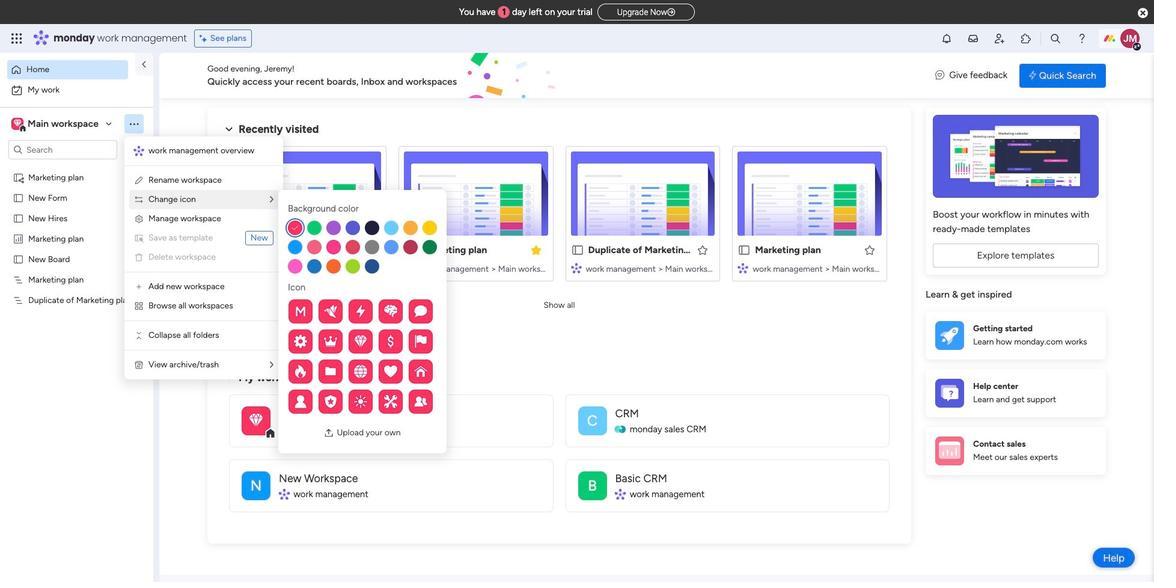 Task type: vqa. For each thing, say whether or not it's contained in the screenshot.
second Workspace ICON from the right
no



Task type: locate. For each thing, give the bounding box(es) containing it.
workspace image
[[242, 406, 271, 435], [578, 406, 607, 435], [249, 410, 263, 431], [242, 471, 271, 500], [578, 471, 607, 500]]

shareable board image
[[13, 171, 24, 183], [404, 244, 417, 257]]

public board image
[[13, 212, 24, 224], [237, 244, 250, 257], [738, 244, 751, 257], [13, 253, 24, 265]]

1 horizontal spatial public board image
[[571, 244, 584, 257]]

rename workspace image
[[134, 176, 144, 185]]

menu item
[[134, 231, 274, 245], [134, 250, 274, 265]]

public board image right remove from favorites image
[[571, 244, 584, 257]]

workspace selection element
[[11, 117, 100, 132]]

1 vertical spatial menu item
[[134, 250, 274, 265]]

1 horizontal spatial shareable board image
[[404, 244, 417, 257]]

close my workspaces image
[[222, 370, 236, 385]]

0 vertical spatial public board image
[[13, 192, 24, 203]]

1 workspace image from the left
[[11, 117, 23, 130]]

1 component image from the left
[[237, 262, 248, 273]]

0 horizontal spatial add to favorites image
[[697, 244, 709, 256]]

0 horizontal spatial component image
[[237, 262, 248, 273]]

close recently visited image
[[222, 122, 236, 136]]

quick search results list box
[[222, 136, 897, 296]]

1 vertical spatial public board image
[[571, 244, 584, 257]]

Search in workspace field
[[25, 143, 100, 157]]

collapse all folders image
[[134, 331, 144, 340]]

1 menu item from the top
[[134, 231, 274, 245]]

notifications image
[[941, 32, 953, 44]]

dapulse close image
[[1138, 7, 1148, 19]]

menu
[[124, 136, 283, 379]]

1 horizontal spatial add to favorites image
[[864, 244, 876, 256]]

delete workspace image
[[134, 253, 144, 262]]

select product image
[[11, 32, 23, 44]]

photo icon image
[[324, 428, 334, 438]]

list arrow image
[[270, 195, 274, 204]]

public board image
[[13, 192, 24, 203], [571, 244, 584, 257]]

list box
[[0, 164, 153, 472]]

workspace image
[[11, 117, 23, 130], [13, 117, 22, 130]]

add to favorites image
[[697, 244, 709, 256], [864, 244, 876, 256]]

invite members image
[[994, 32, 1006, 44]]

v2 user feedback image
[[936, 69, 945, 82]]

option
[[7, 60, 128, 79], [7, 81, 146, 100], [0, 166, 153, 169]]

component image
[[237, 262, 248, 273], [738, 262, 749, 273]]

0 horizontal spatial public board image
[[13, 192, 24, 203]]

update feed image
[[967, 32, 979, 44]]

0 element
[[343, 329, 358, 344]]

public board image up public dashboard icon
[[13, 192, 24, 203]]

2 vertical spatial option
[[0, 166, 153, 169]]

remove from favorites image
[[530, 244, 542, 256]]

0 vertical spatial menu item
[[134, 231, 274, 245]]

1 horizontal spatial component image
[[738, 262, 749, 273]]

0 vertical spatial shareable board image
[[13, 171, 24, 183]]

getting started element
[[926, 311, 1106, 359]]

2 menu item from the top
[[134, 250, 274, 265]]



Task type: describe. For each thing, give the bounding box(es) containing it.
help image
[[1076, 32, 1088, 44]]

view archive/trash image
[[134, 360, 144, 370]]

workspace options image
[[128, 118, 140, 130]]

jeremy miller image
[[1121, 29, 1140, 48]]

2 workspace image from the left
[[13, 117, 22, 130]]

1 vertical spatial shareable board image
[[404, 244, 417, 257]]

public dashboard image
[[13, 233, 24, 244]]

1 vertical spatial option
[[7, 81, 146, 100]]

add new workspace image
[[134, 282, 144, 292]]

search everything image
[[1050, 32, 1062, 44]]

0 vertical spatial option
[[7, 60, 128, 79]]

see plans image
[[199, 32, 210, 45]]

0 horizontal spatial shareable board image
[[13, 171, 24, 183]]

v2 bolt switch image
[[1029, 69, 1036, 82]]

monday marketplace image
[[1020, 32, 1032, 44]]

service icon image
[[134, 233, 144, 243]]

manage workspace image
[[134, 214, 144, 224]]

help center element
[[926, 369, 1106, 417]]

browse all workspaces image
[[134, 301, 144, 311]]

1 add to favorites image from the left
[[697, 244, 709, 256]]

dapulse rightstroke image
[[667, 8, 675, 17]]

list arrow image
[[270, 361, 274, 369]]

change icon image
[[134, 195, 144, 204]]

2 component image from the left
[[738, 262, 749, 273]]

remove from favorites image
[[363, 244, 375, 256]]

templates image image
[[937, 115, 1096, 198]]

contact sales element
[[926, 427, 1106, 475]]

2 add to favorites image from the left
[[864, 244, 876, 256]]



